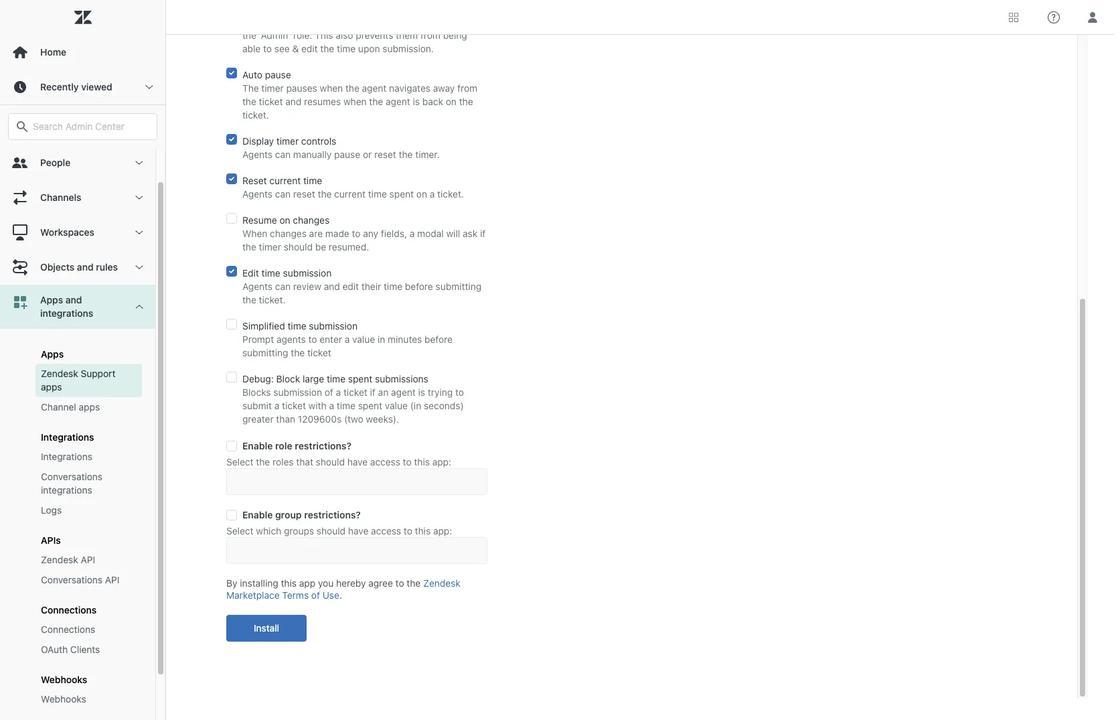 Task type: locate. For each thing, give the bounding box(es) containing it.
people
[[40, 157, 70, 168]]

apps element
[[41, 348, 64, 360]]

1 vertical spatial api
[[105, 574, 120, 586]]

0 vertical spatial apps
[[40, 294, 63, 306]]

zendesk
[[41, 368, 78, 379], [41, 554, 78, 566]]

2 integrations element from the top
[[41, 450, 92, 464]]

conversations inside conversations integrations element
[[41, 471, 103, 482]]

2 conversations from the top
[[41, 574, 103, 586]]

apps inside apps and integrations group
[[41, 348, 64, 360]]

oauth clients link
[[36, 640, 142, 660]]

tree item
[[0, 285, 155, 720]]

1 vertical spatial connections
[[41, 624, 95, 635]]

connections
[[41, 604, 97, 616], [41, 624, 95, 635]]

0 vertical spatial integrations element
[[41, 432, 94, 443]]

1 vertical spatial apps
[[79, 401, 100, 413]]

apps down objects
[[40, 294, 63, 306]]

apps inside apps and integrations
[[40, 294, 63, 306]]

integrations element
[[41, 432, 94, 443], [41, 450, 92, 464]]

and for objects
[[77, 261, 94, 273]]

0 vertical spatial connections
[[41, 604, 97, 616]]

1 vertical spatial connections element
[[41, 623, 95, 637]]

zendesk inside 'zendesk support apps'
[[41, 368, 78, 379]]

conversations down integrations link
[[41, 471, 103, 482]]

integrations up conversations integrations
[[41, 451, 92, 462]]

webhooks inside webhooks link
[[41, 693, 86, 705]]

connections up the "connections" link
[[41, 604, 97, 616]]

0 vertical spatial and
[[77, 261, 94, 273]]

1 vertical spatial integrations
[[41, 451, 92, 462]]

clients
[[70, 644, 100, 655]]

integrations element up integrations link
[[41, 432, 94, 443]]

objects and rules button
[[0, 250, 155, 285]]

tree containing people
[[0, 145, 166, 720]]

channel apps link
[[36, 397, 142, 417]]

api
[[81, 554, 95, 566], [105, 574, 120, 586]]

oauth clients element
[[41, 643, 100, 657]]

webhooks
[[41, 674, 87, 685], [41, 693, 86, 705]]

1 vertical spatial integrations element
[[41, 450, 92, 464]]

connections element up the "connections" link
[[41, 604, 97, 616]]

1 vertical spatial apps
[[41, 348, 64, 360]]

apps
[[41, 381, 62, 393], [79, 401, 100, 413]]

none search field inside primary element
[[1, 113, 164, 140]]

rules
[[96, 261, 118, 273]]

conversations integrations link
[[36, 467, 142, 501]]

conversations api element
[[41, 574, 120, 587]]

tree
[[0, 145, 166, 720]]

0 horizontal spatial api
[[81, 554, 95, 566]]

zendesk support apps
[[41, 368, 116, 393]]

1 vertical spatial webhooks
[[41, 693, 86, 705]]

2 integrations from the top
[[41, 451, 92, 462]]

integrations up the apps element
[[40, 308, 93, 319]]

1 vertical spatial integrations
[[41, 484, 92, 496]]

1 vertical spatial and
[[66, 294, 82, 306]]

and inside the objects and rules 'dropdown button'
[[77, 261, 94, 273]]

logs element
[[41, 504, 62, 517]]

apps and integrations
[[40, 294, 93, 319]]

conversations api
[[41, 574, 120, 586]]

1 connections element from the top
[[41, 604, 97, 616]]

oauth
[[41, 644, 68, 655]]

1 vertical spatial zendesk
[[41, 554, 78, 566]]

2 webhooks from the top
[[41, 693, 86, 705]]

apps and integrations button
[[0, 285, 155, 329]]

integrations up integrations link
[[41, 432, 94, 443]]

0 vertical spatial integrations
[[41, 432, 94, 443]]

api up conversations api link
[[81, 554, 95, 566]]

1 integrations element from the top
[[41, 432, 94, 443]]

1 horizontal spatial api
[[105, 574, 120, 586]]

1 connections from the top
[[41, 604, 97, 616]]

integrations
[[40, 308, 93, 319], [41, 484, 92, 496]]

0 vertical spatial webhooks element
[[41, 674, 87, 685]]

0 vertical spatial apps
[[41, 381, 62, 393]]

tree inside primary element
[[0, 145, 166, 720]]

connections up 'oauth clients' at the left bottom of page
[[41, 624, 95, 635]]

1 zendesk from the top
[[41, 368, 78, 379]]

conversations inside conversations api element
[[41, 574, 103, 586]]

2 zendesk from the top
[[41, 554, 78, 566]]

1 conversations from the top
[[41, 471, 103, 482]]

zendesk api link
[[36, 550, 142, 570]]

0 vertical spatial integrations
[[40, 308, 93, 319]]

api down zendesk api link
[[105, 574, 120, 586]]

tree item containing apps and integrations
[[0, 285, 155, 720]]

apis element
[[41, 535, 61, 546]]

people button
[[0, 145, 155, 180]]

Search Admin Center field
[[33, 121, 149, 133]]

apps
[[40, 294, 63, 306], [41, 348, 64, 360]]

logs link
[[36, 501, 142, 521]]

0 vertical spatial conversations
[[41, 471, 103, 482]]

and for apps
[[66, 294, 82, 306]]

workspaces button
[[0, 215, 155, 250]]

apps up channel
[[41, 381, 62, 393]]

zendesk down the apps element
[[41, 368, 78, 379]]

home
[[40, 46, 66, 58]]

integrations
[[41, 432, 94, 443], [41, 451, 92, 462]]

integrations element inside integrations link
[[41, 450, 92, 464]]

connections inside the "connections" link
[[41, 624, 95, 635]]

0 vertical spatial api
[[81, 554, 95, 566]]

and
[[77, 261, 94, 273], [66, 294, 82, 306]]

zendesk down apis "element"
[[41, 554, 78, 566]]

integrations inside apps and integrations "dropdown button"
[[40, 308, 93, 319]]

0 vertical spatial connections element
[[41, 604, 97, 616]]

and down the objects and rules 'dropdown button'
[[66, 294, 82, 306]]

conversations api link
[[36, 570, 142, 590]]

connections element
[[41, 604, 97, 616], [41, 623, 95, 637]]

1 vertical spatial webhooks element
[[41, 693, 86, 706]]

connections for first the connections element from the top
[[41, 604, 97, 616]]

apps up 'zendesk support apps'
[[41, 348, 64, 360]]

None search field
[[1, 113, 164, 140]]

0 horizontal spatial apps
[[41, 381, 62, 393]]

integrations element up conversations integrations
[[41, 450, 92, 464]]

conversations
[[41, 471, 103, 482], [41, 574, 103, 586]]

zendesk for zendesk support apps
[[41, 368, 78, 379]]

0 vertical spatial webhooks
[[41, 674, 87, 685]]

conversations integrations element
[[41, 470, 137, 497]]

connections element inside the "connections" link
[[41, 623, 95, 637]]

1 webhooks from the top
[[41, 674, 87, 685]]

and inside apps and integrations
[[66, 294, 82, 306]]

apps for apps and integrations
[[40, 294, 63, 306]]

1 vertical spatial conversations
[[41, 574, 103, 586]]

and left the rules
[[77, 261, 94, 273]]

2 connections from the top
[[41, 624, 95, 635]]

webhooks element
[[41, 674, 87, 685], [41, 693, 86, 706]]

apps and integrations group
[[0, 329, 155, 720]]

apps down zendesk support apps element
[[79, 401, 100, 413]]

conversations down zendesk api element
[[41, 574, 103, 586]]

recently viewed
[[40, 81, 112, 92]]

connections element up 'oauth clients' at the left bottom of page
[[41, 623, 95, 637]]

apps for the apps element
[[41, 348, 64, 360]]

zendesk api element
[[41, 553, 95, 567]]

0 vertical spatial zendesk
[[41, 368, 78, 379]]

tree item inside tree
[[0, 285, 155, 720]]

2 connections element from the top
[[41, 623, 95, 637]]

integrations up logs
[[41, 484, 92, 496]]



Task type: describe. For each thing, give the bounding box(es) containing it.
1 horizontal spatial apps
[[79, 401, 100, 413]]

help image
[[1049, 11, 1061, 23]]

channel apps element
[[41, 401, 100, 414]]

recently viewed button
[[0, 70, 166, 105]]

1 integrations from the top
[[41, 432, 94, 443]]

zendesk for zendesk api
[[41, 554, 78, 566]]

logs
[[41, 505, 62, 516]]

channels
[[40, 192, 81, 203]]

webhooks for second webhooks element from the bottom of the apps and integrations group
[[41, 674, 87, 685]]

1 webhooks element from the top
[[41, 674, 87, 685]]

conversations integrations
[[41, 471, 103, 496]]

recently
[[40, 81, 79, 92]]

channel apps
[[41, 401, 100, 413]]

viewed
[[81, 81, 112, 92]]

connections link
[[36, 620, 142, 640]]

integrations link
[[36, 447, 142, 467]]

webhooks link
[[36, 689, 142, 710]]

webhooks for 2nd webhooks element from the top of the apps and integrations group
[[41, 693, 86, 705]]

connections for the connections element within the the "connections" link
[[41, 624, 95, 635]]

primary element
[[0, 0, 166, 720]]

user menu image
[[1085, 8, 1102, 26]]

zendesk products image
[[1010, 12, 1019, 22]]

conversations for integrations
[[41, 471, 103, 482]]

api for zendesk api
[[81, 554, 95, 566]]

conversations for api
[[41, 574, 103, 586]]

integrations inside conversations integrations
[[41, 484, 92, 496]]

2 webhooks element from the top
[[41, 693, 86, 706]]

api for conversations api
[[105, 574, 120, 586]]

home button
[[0, 35, 166, 70]]

support
[[81, 368, 116, 379]]

zendesk api
[[41, 554, 95, 566]]

channels button
[[0, 180, 155, 215]]

objects
[[40, 261, 75, 273]]

channel
[[41, 401, 76, 413]]

objects and rules
[[40, 261, 118, 273]]

zendesk support apps element
[[41, 367, 137, 394]]

zendesk support apps link
[[36, 364, 142, 397]]

apis
[[41, 535, 61, 546]]

workspaces
[[40, 226, 95, 238]]

apps inside 'zendesk support apps'
[[41, 381, 62, 393]]

oauth clients
[[41, 644, 100, 655]]



Task type: vqa. For each thing, say whether or not it's contained in the screenshot.
$0
no



